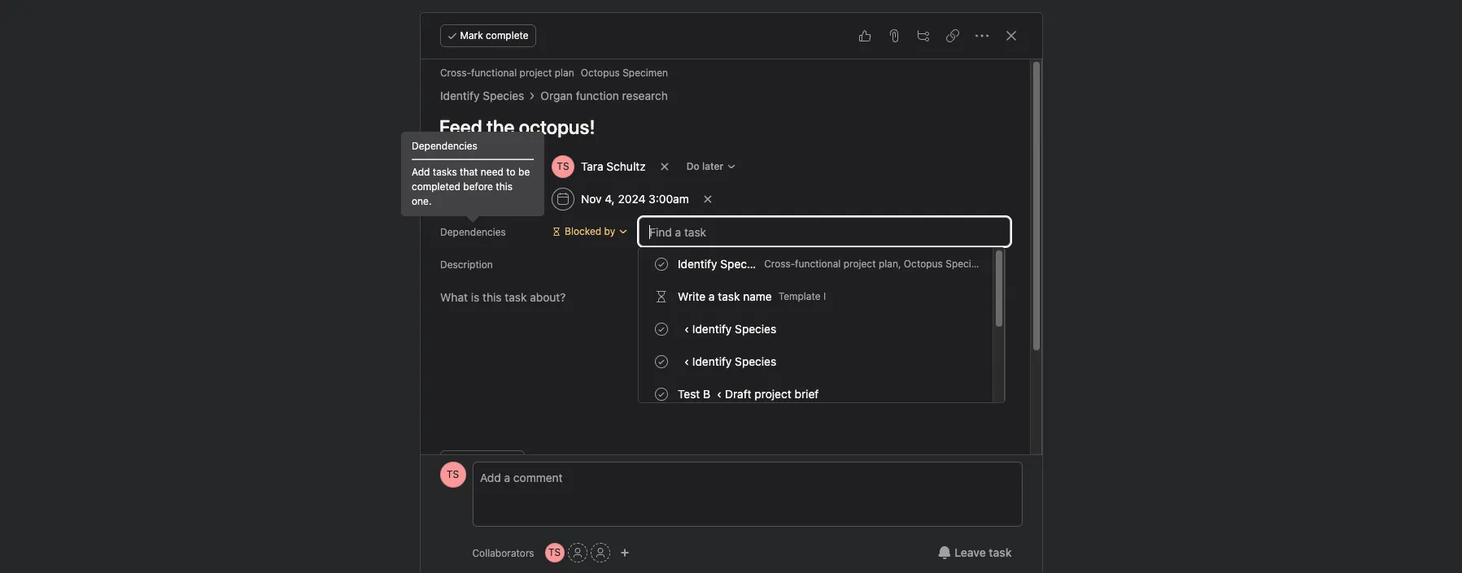 Task type: vqa. For each thing, say whether or not it's contained in the screenshot.
New project or portfolio image
no



Task type: locate. For each thing, give the bounding box(es) containing it.
functional up identify species link
[[471, 67, 517, 79]]

tara schultz button
[[544, 152, 653, 182]]

schultz
[[606, 160, 646, 173]]

2024
[[618, 192, 645, 206]]

project left plan,
[[844, 258, 876, 270]]

octopus
[[581, 67, 620, 79], [904, 258, 943, 270]]

remove assignee image
[[660, 162, 669, 172]]

1 vertical spatial cross-
[[764, 258, 795, 270]]

organ function research
[[540, 89, 668, 103]]

write a task name template i
[[678, 290, 826, 304]]

due
[[440, 194, 458, 206]]

feed the octopus! dialog
[[420, 13, 1042, 574]]

1 vertical spatial ts
[[549, 547, 561, 559]]

attachments: add a file to this task, feed the octopus! image
[[888, 29, 901, 42]]

1 vertical spatial octopus
[[904, 258, 943, 270]]

1 vertical spatial functional
[[795, 258, 841, 270]]

project
[[519, 67, 552, 79], [844, 258, 876, 270], [755, 387, 792, 401]]

1 horizontal spatial functional
[[795, 258, 841, 270]]

collapse task pane image
[[1005, 29, 1018, 42]]

research
[[622, 89, 668, 103]]

octopus up function
[[581, 67, 620, 79]]

0 vertical spatial identify species
[[440, 89, 524, 103]]

add or remove collaborators image
[[620, 549, 630, 558]]

functional inside main content
[[471, 67, 517, 79]]

species down cross-functional project plan 'link'
[[483, 89, 524, 103]]

0 vertical spatial functional
[[471, 67, 517, 79]]

cross-
[[440, 67, 471, 79], [764, 258, 795, 270]]

mark
[[460, 29, 483, 42]]

description
[[440, 259, 493, 271]]

4,
[[605, 192, 615, 206]]

main content containing identify species
[[420, 59, 1030, 574]]

1 horizontal spatial task
[[989, 546, 1012, 560]]

nov
[[581, 192, 602, 206]]

0 horizontal spatial task
[[718, 290, 740, 304]]

0 horizontal spatial ts
[[447, 469, 459, 481]]

leave task
[[955, 546, 1012, 560]]

identify up b
[[693, 355, 732, 369]]

1 horizontal spatial specimen
[[946, 258, 992, 270]]

species
[[483, 89, 524, 103], [721, 257, 762, 271], [735, 322, 777, 336], [735, 355, 777, 369]]

leave task button
[[928, 539, 1023, 568]]

0 vertical spatial ts button
[[440, 462, 466, 488]]

functional down find a task "text box"
[[795, 258, 841, 270]]

i
[[824, 291, 826, 303]]

0 horizontal spatial octopus
[[581, 67, 620, 79]]

identify species down write a task name template i
[[693, 322, 777, 336]]

1 vertical spatial project
[[844, 258, 876, 270]]

due date
[[440, 194, 482, 206]]

0 horizontal spatial project
[[519, 67, 552, 79]]

test
[[678, 387, 700, 401]]

brief
[[795, 387, 819, 401]]

0 vertical spatial octopus
[[581, 67, 620, 79]]

identify down cross-functional project plan 'link'
[[440, 89, 479, 103]]

blocked
[[565, 225, 601, 238]]

0 vertical spatial ts
[[447, 469, 459, 481]]

1 vertical spatial task
[[989, 546, 1012, 560]]

identify species down cross-functional project plan 'link'
[[440, 89, 524, 103]]

0 horizontal spatial cross-
[[440, 67, 471, 79]]

identify down a
[[693, 322, 732, 336]]

identify
[[440, 89, 479, 103], [678, 257, 718, 271], [693, 322, 732, 336], [693, 355, 732, 369]]

0 vertical spatial project
[[519, 67, 552, 79]]

project left brief
[[755, 387, 792, 401]]

1 horizontal spatial cross-
[[764, 258, 795, 270]]

identify species up 'draft'
[[693, 355, 777, 369]]

cross- up identify species link
[[440, 67, 471, 79]]

octopus right plan,
[[904, 258, 943, 270]]

1 horizontal spatial ts button
[[545, 544, 565, 563]]

1 horizontal spatial ts
[[549, 547, 561, 559]]

2 horizontal spatial project
[[844, 258, 876, 270]]

clear due date image
[[703, 195, 712, 204]]

collaborators
[[473, 547, 535, 560]]

specimen right plan,
[[946, 258, 992, 270]]

cross- inside feed the octopus! dialog
[[440, 67, 471, 79]]

Find a task text field
[[639, 217, 1011, 247]]

identify species
[[440, 89, 524, 103], [693, 322, 777, 336], [693, 355, 777, 369]]

octopus inside dialog
[[581, 67, 620, 79]]

1 horizontal spatial project
[[755, 387, 792, 401]]

task right leave
[[989, 546, 1012, 560]]

specimen up the research in the top left of the page
[[622, 67, 668, 79]]

tara
[[581, 160, 603, 173]]

dependencies
[[440, 226, 506, 239]]

blocked by button
[[544, 221, 636, 243]]

species down name
[[735, 322, 777, 336]]

identify species cross-functional project plan, octopus specimen
[[678, 257, 992, 271]]

functional
[[471, 67, 517, 79], [795, 258, 841, 270]]

blocked by
[[565, 225, 615, 238]]

assignee
[[440, 161, 482, 173]]

identify inside feed the octopus! dialog
[[440, 89, 479, 103]]

name
[[743, 290, 772, 304]]

1 horizontal spatial octopus
[[904, 258, 943, 270]]

0 vertical spatial specimen
[[622, 67, 668, 79]]

0 vertical spatial cross-
[[440, 67, 471, 79]]

task
[[718, 290, 740, 304], [989, 546, 1012, 560]]

cross- up template
[[764, 258, 795, 270]]

0 horizontal spatial specimen
[[622, 67, 668, 79]]

task right a
[[718, 290, 740, 304]]

ts
[[447, 469, 459, 481], [549, 547, 561, 559]]

1 vertical spatial specimen
[[946, 258, 992, 270]]

do later
[[686, 160, 723, 173]]

organ
[[540, 89, 573, 103]]

ts button
[[440, 462, 466, 488], [545, 544, 565, 563]]

project left plan
[[519, 67, 552, 79]]

3:00am
[[649, 192, 689, 206]]

nov 4, 2024 3:00am button
[[544, 185, 696, 214]]

template
[[779, 291, 821, 303]]

write
[[678, 290, 706, 304]]

main content
[[420, 59, 1030, 574]]

tara schultz
[[581, 160, 646, 173]]

0 horizontal spatial functional
[[471, 67, 517, 79]]

specimen
[[622, 67, 668, 79], [946, 258, 992, 270]]



Task type: describe. For each thing, give the bounding box(es) containing it.
functional inside identify species cross-functional project plan, octopus specimen
[[795, 258, 841, 270]]

octopus specimen link
[[581, 67, 668, 79]]

draft
[[725, 387, 752, 401]]

function
[[576, 89, 619, 103]]

identify species link
[[440, 87, 524, 105]]

identify up write
[[678, 257, 718, 271]]

task inside button
[[989, 546, 1012, 560]]

specimen inside feed the octopus! dialog
[[622, 67, 668, 79]]

octopus inside identify species cross-functional project plan, octopus specimen
[[904, 258, 943, 270]]

0 horizontal spatial ts button
[[440, 462, 466, 488]]

project inside feed the octopus! dialog
[[519, 67, 552, 79]]

cross- inside identify species cross-functional project plan, octopus specimen
[[764, 258, 795, 270]]

do
[[686, 160, 699, 173]]

Task Name text field
[[429, 108, 1011, 146]]

species inside feed the octopus! dialog
[[483, 89, 524, 103]]

a
[[709, 290, 715, 304]]

species up write a task name template i
[[721, 257, 762, 271]]

identify species inside feed the octopus! dialog
[[440, 89, 524, 103]]

1 vertical spatial ts button
[[545, 544, 565, 563]]

draft project brief
[[725, 387, 819, 401]]

by
[[604, 225, 615, 238]]

mark complete button
[[440, 24, 536, 47]]

main content inside feed the octopus! dialog
[[420, 59, 1030, 574]]

do later button
[[679, 155, 744, 178]]

specimen inside identify species cross-functional project plan, octopus specimen
[[946, 258, 992, 270]]

b
[[703, 387, 711, 401]]

organ function research link
[[540, 87, 668, 105]]

2 vertical spatial project
[[755, 387, 792, 401]]

1 vertical spatial identify species
[[693, 322, 777, 336]]

mark complete
[[460, 29, 529, 42]]

complete
[[486, 29, 529, 42]]

plan
[[555, 67, 574, 79]]

2 vertical spatial identify species
[[693, 355, 777, 369]]

species up draft project brief
[[735, 355, 777, 369]]

copy task link image
[[946, 29, 959, 42]]

leave
[[955, 546, 986, 560]]

project inside identify species cross-functional project plan, octopus specimen
[[844, 258, 876, 270]]

more actions for this task image
[[976, 29, 989, 42]]

date
[[461, 194, 482, 206]]

nov 4, 2024 3:00am
[[581, 192, 689, 206]]

cross-functional project plan link
[[440, 67, 574, 79]]

0 likes. click to like this task image
[[858, 29, 871, 42]]

add subtask image
[[917, 29, 930, 42]]

cross-functional project plan octopus specimen
[[440, 67, 668, 79]]

0 vertical spatial task
[[718, 290, 740, 304]]

later
[[702, 160, 723, 173]]

plan,
[[879, 258, 901, 270]]

test b
[[678, 387, 711, 401]]



